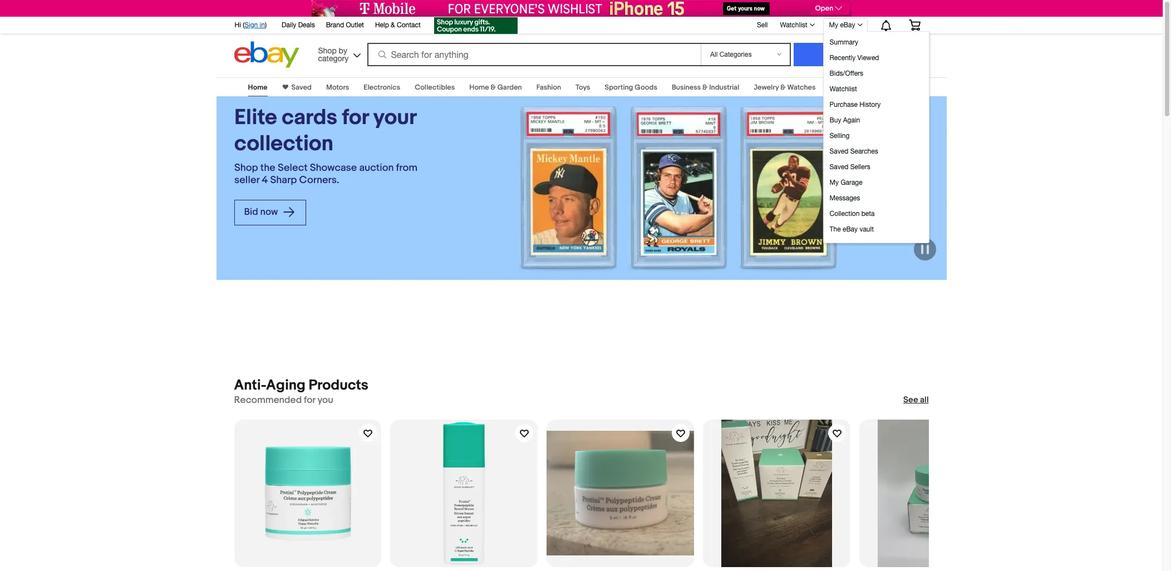 Task type: describe. For each thing, give the bounding box(es) containing it.
watches
[[787, 83, 816, 92]]

collectibles
[[415, 83, 455, 92]]

& for watches
[[781, 83, 786, 92]]

sporting
[[605, 83, 633, 92]]

you
[[318, 395, 333, 406]]

sellers
[[850, 163, 870, 171]]

electronics link
[[364, 83, 400, 92]]

motors link
[[326, 83, 349, 92]]

help
[[375, 21, 389, 29]]

vault
[[860, 225, 874, 233]]

from
[[396, 162, 417, 174]]

showcase
[[310, 162, 357, 174]]

jewelry & watches
[[754, 83, 816, 92]]

category
[[318, 54, 349, 63]]

home & garden
[[469, 83, 522, 92]]

all
[[920, 395, 929, 405]]

business & industrial link
[[672, 83, 739, 92]]

business
[[672, 83, 701, 92]]

goods
[[635, 83, 657, 92]]

outlet
[[346, 21, 364, 29]]

sign
[[245, 21, 258, 29]]

aging
[[266, 377, 306, 394]]

beta
[[862, 210, 875, 218]]

by
[[339, 46, 347, 55]]

buy again link
[[827, 112, 927, 128]]

account navigation
[[229, 14, 929, 243]]

viewed
[[858, 54, 879, 62]]

saved for saved
[[291, 83, 312, 92]]

purchase history
[[830, 101, 881, 109]]

bid now
[[244, 207, 280, 218]]

garden
[[498, 83, 522, 92]]

recently
[[830, 54, 856, 62]]

the
[[830, 225, 841, 233]]

see all
[[903, 395, 929, 405]]

history
[[860, 101, 881, 109]]

bids/offers link
[[827, 66, 927, 81]]

garage
[[841, 179, 863, 186]]

sporting goods link
[[605, 83, 657, 92]]

shop inside shop by category
[[318, 46, 337, 55]]

sporting goods
[[605, 83, 657, 92]]

your
[[373, 105, 416, 131]]

collection beta link
[[827, 206, 927, 222]]

seller
[[234, 174, 259, 186]]

)
[[265, 21, 267, 29]]

the
[[260, 162, 275, 174]]

bid now link
[[234, 200, 306, 225]]

your shopping cart image
[[908, 19, 921, 31]]

daily deals
[[282, 21, 315, 29]]

none submit inside shop by category banner
[[794, 43, 887, 66]]

shop by category button
[[313, 41, 363, 65]]

business & industrial
[[672, 83, 739, 92]]

& for industrial
[[703, 83, 708, 92]]

1 vertical spatial watchlist
[[830, 85, 857, 93]]

sign in link
[[245, 21, 265, 29]]

ebay live link
[[830, 83, 861, 92]]

advertisement region
[[311, 0, 851, 17]]

sell
[[757, 21, 768, 29]]

open button
[[811, 2, 849, 14]]

industrial
[[709, 83, 739, 92]]

jewelry
[[754, 83, 779, 92]]

saved searches link
[[827, 144, 927, 159]]

selling link
[[827, 128, 927, 144]]

my ebay link
[[823, 18, 868, 32]]

now
[[260, 207, 278, 218]]

Search for anything text field
[[369, 44, 699, 65]]

my for my ebay
[[829, 21, 838, 29]]

jewelry & watches link
[[754, 83, 816, 92]]

4
[[261, 174, 268, 186]]

recommended
[[234, 395, 302, 406]]

get the coupon image
[[434, 17, 518, 34]]

buy again
[[830, 116, 860, 124]]

corners.
[[299, 174, 339, 186]]

motors
[[326, 83, 349, 92]]

elite cards for your collection main content
[[0, 71, 1163, 571]]

ebay inside elite cards for your collection main content
[[830, 83, 846, 92]]

recommended for you element
[[234, 395, 333, 406]]



Task type: vqa. For each thing, say whether or not it's contained in the screenshot.
+ at the left top of page
no



Task type: locate. For each thing, give the bounding box(es) containing it.
my garage
[[830, 179, 863, 186]]

toys
[[576, 83, 590, 92]]

searches
[[850, 148, 878, 155]]

products
[[309, 377, 368, 394]]

watchlist link down open
[[774, 18, 820, 32]]

1 vertical spatial for
[[304, 395, 315, 406]]

purchase
[[830, 101, 858, 109]]

home & garden link
[[469, 83, 522, 92]]

1 horizontal spatial for
[[342, 105, 368, 131]]

1 horizontal spatial watchlist link
[[827, 81, 927, 97]]

&
[[391, 21, 395, 29], [491, 83, 496, 92], [703, 83, 708, 92], [781, 83, 786, 92]]

elite
[[234, 105, 277, 131]]

for down motors
[[342, 105, 368, 131]]

elite cards for your collection shop the select showcase auction from seller 4 sharp corners.
[[234, 105, 417, 186]]

0 vertical spatial ebay
[[840, 21, 855, 29]]

None submit
[[794, 43, 887, 66]]

0 vertical spatial watchlist
[[780, 21, 808, 29]]

1 horizontal spatial shop
[[318, 46, 337, 55]]

my ebay
[[829, 21, 855, 29]]

ebay for the
[[843, 225, 858, 233]]

0 horizontal spatial watchlist link
[[774, 18, 820, 32]]

(
[[243, 21, 245, 29]]

my for my garage
[[830, 179, 839, 186]]

shop
[[318, 46, 337, 55], [234, 162, 258, 174]]

shop by category
[[318, 46, 349, 63]]

anti-aging products
[[234, 377, 368, 394]]

collection
[[234, 131, 333, 157]]

1 home from the left
[[248, 83, 267, 92]]

& inside account 'navigation'
[[391, 21, 395, 29]]

watchlist link
[[774, 18, 820, 32], [827, 81, 927, 97]]

contact
[[397, 21, 421, 29]]

& right jewelry in the top of the page
[[781, 83, 786, 92]]

sell link
[[752, 21, 773, 29]]

watchlist up purchase
[[830, 85, 857, 93]]

home left garden
[[469, 83, 489, 92]]

see all link
[[903, 395, 929, 406]]

the ebay vault
[[830, 225, 874, 233]]

2 vertical spatial saved
[[830, 163, 849, 171]]

recently viewed
[[830, 54, 879, 62]]

collectibles link
[[415, 83, 455, 92]]

watchlist right sell link
[[780, 21, 808, 29]]

fashion link
[[536, 83, 561, 92]]

bid
[[244, 207, 258, 218]]

for inside elite cards for your collection shop the select showcase auction from seller 4 sharp corners.
[[342, 105, 368, 131]]

home for home
[[248, 83, 267, 92]]

elite cards for your collection link
[[234, 105, 419, 157]]

& for garden
[[491, 83, 496, 92]]

live
[[848, 83, 861, 92]]

home for home & garden
[[469, 83, 489, 92]]

buy
[[830, 116, 841, 124]]

saved up my garage
[[830, 163, 849, 171]]

ebay up summary
[[840, 21, 855, 29]]

1 vertical spatial ebay
[[830, 83, 846, 92]]

1 horizontal spatial watchlist
[[830, 85, 857, 93]]

selling
[[830, 132, 850, 140]]

watchlist link up 'history'
[[827, 81, 927, 97]]

ebay left live
[[830, 83, 846, 92]]

the ebay vault link
[[827, 222, 927, 237]]

collection beta
[[830, 210, 875, 218]]

help & contact link
[[375, 19, 421, 32]]

0 vertical spatial my
[[829, 21, 838, 29]]

0 horizontal spatial shop
[[234, 162, 258, 174]]

& right help
[[391, 21, 395, 29]]

hi ( sign in )
[[235, 21, 267, 29]]

see
[[903, 395, 918, 405]]

again
[[843, 116, 860, 124]]

0 vertical spatial saved
[[291, 83, 312, 92]]

saved sellers link
[[827, 159, 927, 175]]

brand outlet
[[326, 21, 364, 29]]

my left garage
[[830, 179, 839, 186]]

0 vertical spatial watchlist link
[[774, 18, 820, 32]]

purchase history link
[[827, 97, 927, 112]]

hi
[[235, 21, 241, 29]]

saved sellers
[[830, 163, 870, 171]]

home up the elite
[[248, 83, 267, 92]]

recently viewed link
[[827, 50, 927, 66]]

for
[[342, 105, 368, 131], [304, 395, 315, 406]]

saved for saved sellers
[[830, 163, 849, 171]]

1 vertical spatial saved
[[830, 148, 849, 155]]

sharp
[[270, 174, 297, 186]]

saved inside elite cards for your collection main content
[[291, 83, 312, 92]]

shop inside elite cards for your collection shop the select showcase auction from seller 4 sharp corners.
[[234, 162, 258, 174]]

deals
[[298, 21, 315, 29]]

anti-aging products link
[[234, 377, 368, 394]]

0 horizontal spatial home
[[248, 83, 267, 92]]

select
[[277, 162, 307, 174]]

& for contact
[[391, 21, 395, 29]]

1 vertical spatial watchlist link
[[827, 81, 927, 97]]

2 home from the left
[[469, 83, 489, 92]]

0 horizontal spatial watchlist
[[780, 21, 808, 29]]

my
[[829, 21, 838, 29], [830, 179, 839, 186]]

1 vertical spatial my
[[830, 179, 839, 186]]

ebay live
[[830, 83, 861, 92]]

cards
[[282, 105, 337, 131]]

summary
[[830, 38, 858, 46]]

open
[[815, 4, 833, 13]]

1 vertical spatial shop
[[234, 162, 258, 174]]

0 horizontal spatial for
[[304, 395, 315, 406]]

toys link
[[576, 83, 590, 92]]

shop up "seller"
[[234, 162, 258, 174]]

auction
[[359, 162, 394, 174]]

saved down selling
[[830, 148, 849, 155]]

messages link
[[827, 190, 927, 206]]

shop left by
[[318, 46, 337, 55]]

saved
[[291, 83, 312, 92], [830, 148, 849, 155], [830, 163, 849, 171]]

saved for saved searches
[[830, 148, 849, 155]]

daily deals link
[[282, 19, 315, 32]]

& left garden
[[491, 83, 496, 92]]

1 horizontal spatial home
[[469, 83, 489, 92]]

ebay for my
[[840, 21, 855, 29]]

my garage link
[[827, 175, 927, 190]]

shop by category banner
[[229, 14, 929, 243]]

for left you
[[304, 395, 315, 406]]

my down open "button"
[[829, 21, 838, 29]]

0 vertical spatial for
[[342, 105, 368, 131]]

saved link
[[288, 83, 312, 92]]

daily
[[282, 21, 296, 29]]

electronics
[[364, 83, 400, 92]]

& right the business
[[703, 83, 708, 92]]

0 vertical spatial shop
[[318, 46, 337, 55]]

brand
[[326, 21, 344, 29]]

ebay right the
[[843, 225, 858, 233]]

summary link
[[827, 35, 927, 50]]

in
[[260, 21, 265, 29]]

2 vertical spatial ebay
[[843, 225, 858, 233]]

saved up cards
[[291, 83, 312, 92]]



